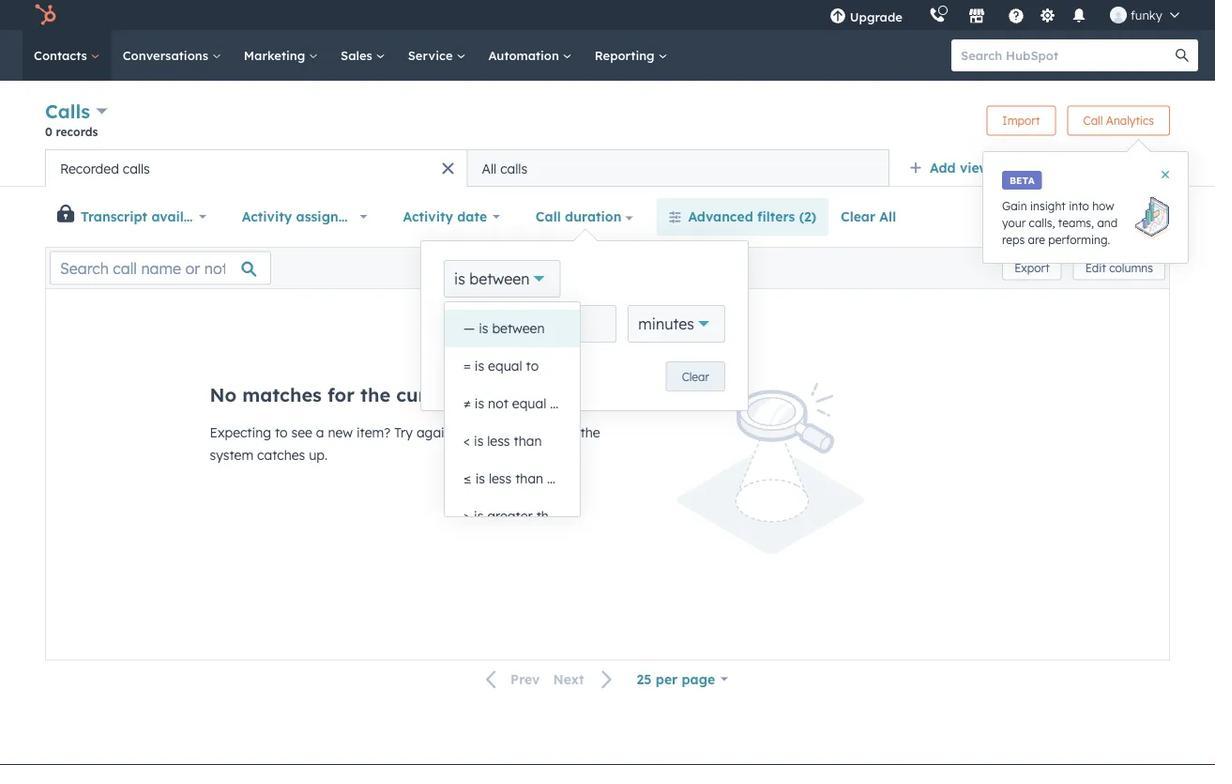 Task type: vqa. For each thing, say whether or not it's contained in the screenshot.
Descending sort. Press to sort ascending. element
no



Task type: locate. For each thing, give the bounding box(es) containing it.
> is greater than button
[[445, 498, 580, 535]]

expecting to see a new item? try again in a few seconds as the system catches up.
[[210, 424, 600, 463]]

to inside the expecting to see a new item? try again in a few seconds as the system catches up.
[[275, 424, 288, 441]]

and down how
[[1098, 215, 1118, 230]]

<
[[464, 433, 470, 449]]

is right ≠
[[475, 395, 485, 412]]

call inside the call duration button
[[536, 208, 561, 225]]

call left analytics
[[1084, 114, 1104, 128]]

call left duration
[[536, 208, 561, 225]]

the right for
[[361, 383, 391, 406]]

menu
[[817, 0, 1193, 30]]

0 vertical spatial less
[[487, 433, 510, 449]]

is for =
[[475, 358, 485, 374]]

0 vertical spatial and
[[1098, 215, 1118, 230]]

all calls
[[482, 160, 528, 176]]

0 vertical spatial equal
[[488, 358, 523, 374]]

activity date button
[[391, 198, 512, 236]]

≤ is less than or equal to button
[[445, 460, 615, 498]]

to right assigned at left
[[359, 208, 372, 225]]

hubspot image
[[34, 4, 56, 26]]

help button
[[1001, 0, 1033, 30]]

0 vertical spatial the
[[361, 383, 391, 406]]

records
[[56, 124, 98, 138]]

all right (2) at right top
[[880, 208, 897, 225]]

calls for all calls
[[501, 160, 528, 176]]

None text field
[[546, 305, 617, 343]]

0 vertical spatial clear
[[841, 208, 876, 225]]

equal up 'seconds'
[[512, 395, 547, 412]]

than down or
[[537, 508, 565, 524]]

call
[[1084, 114, 1104, 128], [536, 208, 561, 225]]

is inside button
[[475, 358, 485, 374]]

clear inside "button"
[[682, 369, 710, 383]]

1 horizontal spatial calls
[[501, 160, 528, 176]]

calls right recorded
[[123, 160, 150, 176]]

25 per page button
[[625, 660, 741, 698]]

1 calls from the left
[[123, 160, 150, 176]]

0 horizontal spatial calls
[[123, 160, 150, 176]]

is right the ≤
[[476, 470, 485, 487]]

call for call analytics
[[1084, 114, 1104, 128]]

view inside popup button
[[960, 160, 991, 176]]

automation
[[489, 47, 563, 63]]

0 vertical spatial view
[[960, 160, 991, 176]]

available
[[152, 208, 212, 225]]

reporting link
[[584, 30, 679, 81]]

(2/5)
[[995, 160, 1027, 176]]

search image
[[1176, 49, 1189, 62]]

view right the add
[[960, 160, 991, 176]]

than for < is less than
[[514, 433, 542, 449]]

1 vertical spatial view
[[1131, 210, 1155, 224]]

1 vertical spatial equal
[[512, 395, 547, 412]]

less right the ≤
[[489, 470, 512, 487]]

transcript available button
[[76, 198, 219, 236]]

equal up filters.
[[488, 358, 523, 374]]

is right >
[[474, 508, 484, 524]]

equal
[[488, 358, 523, 374], [512, 395, 547, 412], [564, 470, 598, 487]]

transcript
[[81, 208, 147, 225]]

1 vertical spatial call
[[536, 208, 561, 225]]

search button
[[1167, 39, 1199, 71]]

call for call duration
[[536, 208, 561, 225]]

service link
[[397, 30, 477, 81]]

1 vertical spatial all
[[880, 208, 897, 225]]

your
[[1003, 215, 1026, 230]]

call inside call analytics link
[[1084, 114, 1104, 128]]

to
[[359, 208, 372, 225], [526, 358, 539, 374], [550, 395, 563, 412], [275, 424, 288, 441], [602, 470, 615, 487]]

Search call name or notes search field
[[50, 251, 271, 285]]

greater
[[487, 508, 533, 524]]

or
[[547, 470, 560, 487]]

list box
[[445, 302, 615, 535]]

are
[[1028, 232, 1046, 246]]

in
[[456, 424, 467, 441]]

matches
[[243, 383, 322, 406]]

a right see
[[316, 424, 324, 441]]

service
[[408, 47, 457, 63]]

1 vertical spatial between
[[492, 320, 545, 337]]

conversations link
[[111, 30, 233, 81]]

1 horizontal spatial a
[[471, 424, 479, 441]]

is for >
[[474, 508, 484, 524]]

not
[[488, 395, 509, 412]]

view for save
[[1131, 210, 1155, 224]]

calls for recorded calls
[[123, 160, 150, 176]]

is right <
[[474, 433, 484, 449]]

25
[[637, 671, 652, 687]]

1 horizontal spatial and
[[1098, 215, 1118, 230]]

1 vertical spatial than
[[516, 470, 544, 487]]

is inside popup button
[[454, 269, 465, 288]]

is up "―"
[[454, 269, 465, 288]]

0 vertical spatial call
[[1084, 114, 1104, 128]]

save view button
[[1069, 202, 1171, 232]]

view inside button
[[1131, 210, 1155, 224]]

to left see
[[275, 424, 288, 441]]

next button
[[547, 667, 625, 692]]

analytics
[[1107, 114, 1155, 128]]

than for > is greater than
[[537, 508, 565, 524]]

again
[[417, 424, 452, 441]]

activity date
[[403, 208, 487, 225]]

1 vertical spatial and
[[519, 315, 542, 332]]

0 vertical spatial between
[[470, 269, 530, 288]]

marketing
[[244, 47, 309, 63]]

equal inside button
[[488, 358, 523, 374]]

clear right (2) at right top
[[841, 208, 876, 225]]

1 horizontal spatial view
[[1131, 210, 1155, 224]]

equal right or
[[564, 470, 598, 487]]

1 vertical spatial less
[[489, 470, 512, 487]]

a right <
[[471, 424, 479, 441]]

0 horizontal spatial call
[[536, 208, 561, 225]]

< is less than button
[[445, 422, 580, 460]]

catches
[[257, 447, 305, 463]]

0 vertical spatial than
[[514, 433, 542, 449]]

clear inside button
[[841, 208, 876, 225]]

0 horizontal spatial view
[[960, 160, 991, 176]]

is right =
[[475, 358, 485, 374]]

calls button
[[45, 98, 108, 125]]

0 records
[[45, 124, 98, 138]]

>
[[464, 508, 470, 524]]

calls
[[123, 160, 150, 176], [501, 160, 528, 176]]

0 vertical spatial all
[[482, 160, 497, 176]]

between
[[470, 269, 530, 288], [492, 320, 545, 337]]

between up = is equal to button
[[492, 320, 545, 337]]

1 vertical spatial clear
[[682, 369, 710, 383]]

1 vertical spatial the
[[581, 424, 600, 441]]

apply button
[[444, 361, 506, 391]]

the right as
[[581, 424, 600, 441]]

next
[[553, 671, 584, 687]]

upgrade image
[[830, 8, 847, 25]]

settings image
[[1040, 8, 1057, 25]]

and inside gain insight into how your calls, teams, and reps are performing.
[[1098, 215, 1118, 230]]

add view (2/5)
[[930, 160, 1027, 176]]

between inside ― is between button
[[492, 320, 545, 337]]

0 horizontal spatial the
[[361, 383, 391, 406]]

all calls button
[[468, 149, 890, 187]]

0 horizontal spatial a
[[316, 424, 324, 441]]

menu containing funky
[[817, 0, 1193, 30]]

None text field
[[444, 305, 515, 343]]

calls banner
[[45, 98, 1171, 149]]

1 horizontal spatial the
[[581, 424, 600, 441]]

beta
[[1010, 174, 1035, 186]]

is
[[454, 269, 465, 288], [479, 320, 489, 337], [475, 358, 485, 374], [475, 395, 485, 412], [474, 433, 484, 449], [476, 470, 485, 487], [474, 508, 484, 524]]

2 a from the left
[[471, 424, 479, 441]]

to inside popup button
[[359, 208, 372, 225]]

than left or
[[516, 470, 544, 487]]

minutes button
[[628, 305, 726, 343]]

1 activity from the left
[[242, 208, 292, 225]]

view right save
[[1131, 210, 1155, 224]]

teams,
[[1059, 215, 1095, 230]]

is between
[[454, 269, 530, 288]]

between up the ― is between
[[470, 269, 530, 288]]

contacts link
[[23, 30, 111, 81]]

hubspot link
[[23, 4, 70, 26]]

to up as
[[550, 395, 563, 412]]

1 horizontal spatial clear
[[841, 208, 876, 225]]

2 calls from the left
[[501, 160, 528, 176]]

less for <
[[487, 433, 510, 449]]

1 horizontal spatial activity
[[403, 208, 453, 225]]

is right "―"
[[479, 320, 489, 337]]

close image
[[1162, 171, 1170, 178]]

activity down the recorded calls button at the top of the page
[[242, 208, 292, 225]]

activity left 'date' at the left top of the page
[[403, 208, 453, 225]]

than for ≤ is less than or equal to
[[516, 470, 544, 487]]

expecting
[[210, 424, 271, 441]]

and up = is equal to button
[[519, 315, 542, 332]]

clear down the minutes popup button
[[682, 369, 710, 383]]

sales link
[[330, 30, 397, 81]]

than right 'few'
[[514, 433, 542, 449]]

1 horizontal spatial call
[[1084, 114, 1104, 128]]

is for ≠
[[475, 395, 485, 412]]

0 horizontal spatial all
[[482, 160, 497, 176]]

calling icon image
[[929, 7, 946, 24]]

calls up activity date popup button
[[501, 160, 528, 176]]

activity
[[242, 208, 292, 225], [403, 208, 453, 225]]

import button
[[987, 106, 1057, 136]]

is for ≤
[[476, 470, 485, 487]]

0 horizontal spatial activity
[[242, 208, 292, 225]]

all up 'date' at the left top of the page
[[482, 160, 497, 176]]

activity for activity assigned to
[[242, 208, 292, 225]]

2 activity from the left
[[403, 208, 453, 225]]

advanced filters (2) button
[[657, 198, 829, 236]]

the
[[361, 383, 391, 406], [581, 424, 600, 441]]

to up ≠ is not equal to
[[526, 358, 539, 374]]

0 horizontal spatial clear
[[682, 369, 710, 383]]

2 vertical spatial than
[[537, 508, 565, 524]]

< is less than
[[464, 433, 542, 449]]

less right <
[[487, 433, 510, 449]]

clear
[[841, 208, 876, 225], [682, 369, 710, 383]]

assigned
[[296, 208, 355, 225]]



Task type: describe. For each thing, give the bounding box(es) containing it.
clear for clear
[[682, 369, 710, 383]]

0 horizontal spatial and
[[519, 315, 542, 332]]

add view (2/5) button
[[897, 149, 1051, 187]]

activity assigned to
[[242, 208, 372, 225]]

seconds
[[508, 424, 559, 441]]

export
[[1015, 261, 1050, 275]]

upgrade
[[850, 9, 903, 24]]

call analytics
[[1084, 114, 1155, 128]]

per
[[656, 671, 678, 687]]

between inside is between popup button
[[470, 269, 530, 288]]

contacts
[[34, 47, 91, 63]]

filters.
[[470, 383, 529, 406]]

clear all
[[841, 208, 897, 225]]

new
[[328, 424, 353, 441]]

recorded
[[60, 160, 119, 176]]

filters
[[758, 208, 796, 225]]

> is greater than
[[464, 508, 565, 524]]

view for add
[[960, 160, 991, 176]]

clear for clear all
[[841, 208, 876, 225]]

add
[[930, 160, 956, 176]]

help image
[[1008, 8, 1025, 25]]

is between button
[[444, 260, 561, 298]]

notifications button
[[1064, 0, 1095, 30]]

marketing link
[[233, 30, 330, 81]]

export button
[[1003, 256, 1062, 280]]

clear button
[[666, 361, 726, 391]]

Search HubSpot search field
[[952, 39, 1182, 71]]

see
[[292, 424, 313, 441]]

page
[[682, 671, 716, 687]]

into
[[1069, 199, 1090, 213]]

≠ is not equal to
[[464, 395, 563, 412]]

2 vertical spatial equal
[[564, 470, 598, 487]]

less for ≤
[[489, 470, 512, 487]]

pagination navigation
[[475, 667, 625, 692]]

date
[[457, 208, 487, 225]]

no
[[210, 383, 237, 406]]

minutes
[[639, 314, 695, 333]]

calls,
[[1029, 215, 1056, 230]]

how
[[1093, 199, 1115, 213]]

―
[[464, 320, 475, 337]]

≠ is not equal to button
[[445, 385, 580, 422]]

system
[[210, 447, 254, 463]]

notifications image
[[1071, 8, 1088, 25]]

1 horizontal spatial all
[[880, 208, 897, 225]]

import
[[1003, 114, 1041, 128]]

0
[[45, 124, 52, 138]]

few
[[482, 424, 505, 441]]

≤ is less than or equal to
[[464, 470, 615, 487]]

advanced
[[688, 208, 754, 225]]

the inside the expecting to see a new item? try again in a few seconds as the system catches up.
[[581, 424, 600, 441]]

prev button
[[475, 667, 547, 692]]

reps
[[1003, 232, 1025, 246]]

insight
[[1031, 199, 1066, 213]]

is for <
[[474, 433, 484, 449]]

performing.
[[1049, 232, 1111, 246]]

prev
[[511, 671, 540, 687]]

to inside button
[[526, 358, 539, 374]]

transcript available
[[81, 208, 212, 225]]

funky button
[[1099, 0, 1191, 30]]

= is equal to
[[464, 358, 539, 374]]

recorded calls button
[[45, 149, 468, 187]]

automation link
[[477, 30, 584, 81]]

funky
[[1131, 7, 1163, 23]]

― is between button
[[445, 310, 580, 347]]

edit columns button
[[1074, 256, 1166, 280]]

settings link
[[1036, 5, 1060, 25]]

apply
[[460, 369, 490, 383]]

1 a from the left
[[316, 424, 324, 441]]

conversations
[[123, 47, 212, 63]]

call analytics link
[[1068, 106, 1171, 136]]

no matches for the current filters.
[[210, 383, 529, 406]]

marketplaces image
[[969, 8, 986, 25]]

gain insight into how your calls, teams, and reps are performing.
[[1003, 199, 1118, 246]]

gain
[[1003, 199, 1028, 213]]

advanced filters (2)
[[688, 208, 817, 225]]

calling icon button
[[922, 3, 954, 27]]

columns
[[1110, 261, 1154, 275]]

is for ―
[[479, 320, 489, 337]]

(2)
[[800, 208, 817, 225]]

≤
[[464, 470, 472, 487]]

marketplaces button
[[957, 0, 997, 30]]

activity assigned to button
[[230, 198, 380, 236]]

to right or
[[602, 470, 615, 487]]

funky town image
[[1110, 7, 1127, 23]]

list box containing ― is between
[[445, 302, 615, 535]]

activity for activity date
[[403, 208, 453, 225]]

= is equal to button
[[445, 347, 580, 385]]

save
[[1102, 210, 1128, 224]]

sales
[[341, 47, 376, 63]]



